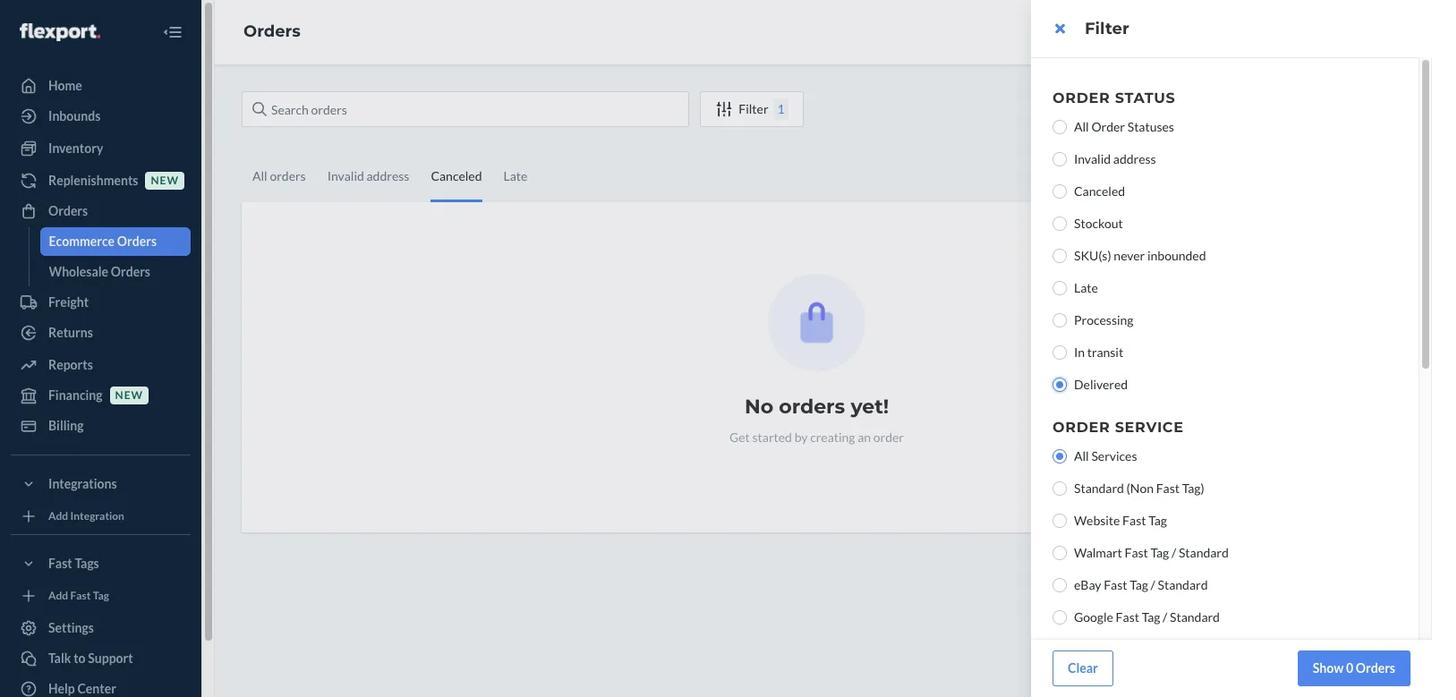 Task type: vqa. For each thing, say whether or not it's contained in the screenshot.
'new' associated with Replenishments
no



Task type: describe. For each thing, give the bounding box(es) containing it.
1 vertical spatial order
[[1091, 119, 1125, 134]]

transit
[[1087, 345, 1123, 360]]

stockout
[[1074, 216, 1123, 231]]

all for order status
[[1074, 119, 1089, 134]]

google fast tag / standard
[[1074, 610, 1220, 625]]

/ for google
[[1163, 610, 1167, 625]]

order for service
[[1053, 419, 1110, 436]]

sku(s) never inbounded
[[1074, 248, 1206, 263]]

/ for ebay
[[1151, 577, 1155, 593]]

tag for google
[[1142, 610, 1160, 625]]

invalid
[[1074, 151, 1111, 166]]

clear button
[[1053, 651, 1113, 687]]

google
[[1074, 610, 1113, 625]]

fast for google
[[1116, 610, 1139, 625]]

filter
[[1085, 19, 1129, 38]]

standard (non fast tag)
[[1074, 481, 1204, 496]]

standard up website
[[1074, 481, 1124, 496]]

never
[[1114, 248, 1145, 263]]

tag)
[[1182, 481, 1204, 496]]

statuses
[[1128, 119, 1174, 134]]

service
[[1115, 419, 1184, 436]]

delivered
[[1074, 377, 1128, 392]]

clear
[[1068, 661, 1098, 676]]

ebay fast tag / standard
[[1074, 577, 1208, 593]]

/ for walmart
[[1172, 545, 1176, 560]]

all order statuses
[[1074, 119, 1174, 134]]

processing
[[1074, 312, 1134, 328]]

close image
[[1055, 21, 1065, 36]]

services
[[1091, 448, 1137, 464]]

fast for ebay
[[1104, 577, 1127, 593]]

sku(s)
[[1074, 248, 1111, 263]]

walmart
[[1074, 545, 1122, 560]]



Task type: locate. For each thing, give the bounding box(es) containing it.
order status
[[1053, 90, 1176, 107]]

None radio
[[1053, 152, 1067, 166], [1053, 217, 1067, 231], [1053, 482, 1067, 496], [1053, 546, 1067, 560], [1053, 578, 1067, 593], [1053, 610, 1067, 625], [1053, 152, 1067, 166], [1053, 217, 1067, 231], [1053, 482, 1067, 496], [1053, 546, 1067, 560], [1053, 578, 1067, 593], [1053, 610, 1067, 625]]

0 horizontal spatial /
[[1151, 577, 1155, 593]]

0 vertical spatial order
[[1053, 90, 1110, 107]]

order for status
[[1053, 90, 1110, 107]]

standard for google fast tag / standard
[[1170, 610, 1220, 625]]

all left services
[[1074, 448, 1089, 464]]

0
[[1346, 661, 1353, 676]]

fast down standard (non fast tag)
[[1123, 513, 1146, 528]]

0 vertical spatial all
[[1074, 119, 1089, 134]]

tag up walmart fast tag / standard at right bottom
[[1149, 513, 1167, 528]]

all
[[1074, 119, 1089, 134], [1074, 448, 1089, 464]]

ebay
[[1074, 577, 1101, 593]]

invalid address
[[1074, 151, 1156, 166]]

show 0 orders
[[1313, 661, 1395, 676]]

inbounded
[[1147, 248, 1206, 263]]

standard down tag)
[[1179, 545, 1229, 560]]

fast left tag)
[[1156, 481, 1180, 496]]

1 vertical spatial /
[[1151, 577, 1155, 593]]

order down order status
[[1091, 119, 1125, 134]]

fast up ebay fast tag / standard
[[1125, 545, 1148, 560]]

fast for website
[[1123, 513, 1146, 528]]

late
[[1074, 280, 1098, 295]]

standard down walmart fast tag / standard at right bottom
[[1158, 577, 1208, 593]]

order up all services
[[1053, 419, 1110, 436]]

all for order service
[[1074, 448, 1089, 464]]

standard
[[1074, 481, 1124, 496], [1179, 545, 1229, 560], [1158, 577, 1208, 593], [1170, 610, 1220, 625]]

canceled
[[1074, 183, 1125, 199]]

standard for walmart fast tag / standard
[[1179, 545, 1229, 560]]

2 vertical spatial order
[[1053, 419, 1110, 436]]

in transit
[[1074, 345, 1123, 360]]

website
[[1074, 513, 1120, 528]]

/ up ebay fast tag / standard
[[1172, 545, 1176, 560]]

2 vertical spatial /
[[1163, 610, 1167, 625]]

1 horizontal spatial /
[[1163, 610, 1167, 625]]

/
[[1172, 545, 1176, 560], [1151, 577, 1155, 593], [1163, 610, 1167, 625]]

show
[[1313, 661, 1344, 676]]

2 horizontal spatial /
[[1172, 545, 1176, 560]]

None radio
[[1053, 120, 1067, 134], [1053, 184, 1067, 199], [1053, 249, 1067, 263], [1053, 281, 1067, 295], [1053, 313, 1067, 328], [1053, 346, 1067, 360], [1053, 378, 1067, 392], [1053, 449, 1067, 464], [1053, 514, 1067, 528], [1053, 120, 1067, 134], [1053, 184, 1067, 199], [1053, 249, 1067, 263], [1053, 281, 1067, 295], [1053, 313, 1067, 328], [1053, 346, 1067, 360], [1053, 378, 1067, 392], [1053, 449, 1067, 464], [1053, 514, 1067, 528]]

in
[[1074, 345, 1085, 360]]

fast
[[1156, 481, 1180, 496], [1123, 513, 1146, 528], [1125, 545, 1148, 560], [1104, 577, 1127, 593], [1116, 610, 1139, 625]]

order up all order statuses
[[1053, 90, 1110, 107]]

fast for walmart
[[1125, 545, 1148, 560]]

1 vertical spatial all
[[1074, 448, 1089, 464]]

tag up google fast tag / standard
[[1130, 577, 1148, 593]]

website fast tag
[[1074, 513, 1167, 528]]

order service
[[1053, 419, 1184, 436]]

1 all from the top
[[1074, 119, 1089, 134]]

(non
[[1127, 481, 1154, 496]]

tag
[[1149, 513, 1167, 528], [1151, 545, 1169, 560], [1130, 577, 1148, 593], [1142, 610, 1160, 625]]

0 vertical spatial /
[[1172, 545, 1176, 560]]

all up invalid
[[1074, 119, 1089, 134]]

order
[[1053, 90, 1110, 107], [1091, 119, 1125, 134], [1053, 419, 1110, 436]]

fast right "ebay"
[[1104, 577, 1127, 593]]

2 all from the top
[[1074, 448, 1089, 464]]

tag up ebay fast tag / standard
[[1151, 545, 1169, 560]]

walmart fast tag / standard
[[1074, 545, 1229, 560]]

orders
[[1356, 661, 1395, 676]]

tag for website
[[1149, 513, 1167, 528]]

fast right google
[[1116, 610, 1139, 625]]

all services
[[1074, 448, 1137, 464]]

address
[[1113, 151, 1156, 166]]

tag down ebay fast tag / standard
[[1142, 610, 1160, 625]]

/ down ebay fast tag / standard
[[1163, 610, 1167, 625]]

status
[[1115, 90, 1176, 107]]

/ down walmart fast tag / standard at right bottom
[[1151, 577, 1155, 593]]

tag for ebay
[[1130, 577, 1148, 593]]

standard for ebay fast tag / standard
[[1158, 577, 1208, 593]]

show 0 orders button
[[1298, 651, 1411, 687]]

tag for walmart
[[1151, 545, 1169, 560]]

standard down ebay fast tag / standard
[[1170, 610, 1220, 625]]



